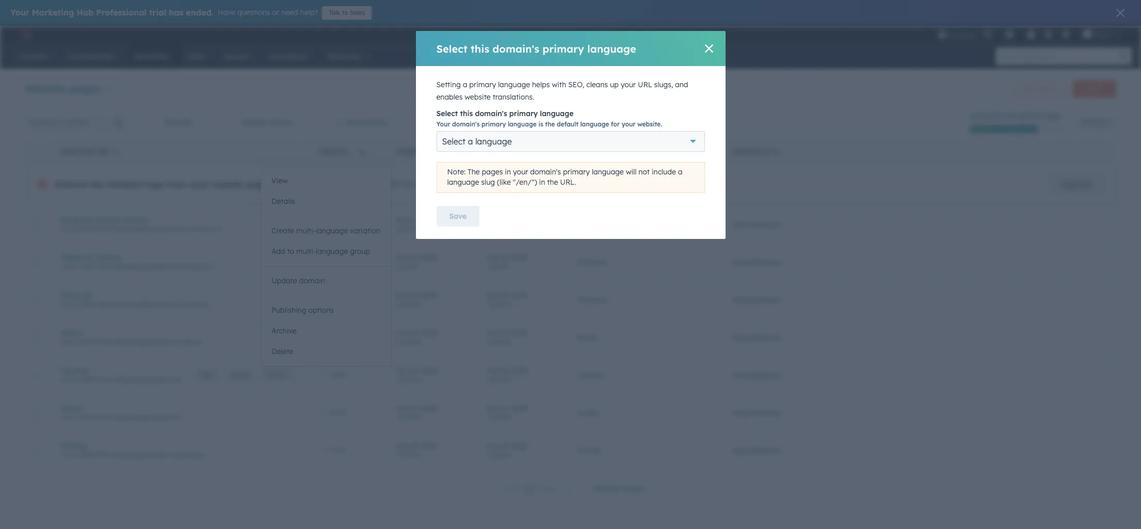 Task type: vqa. For each thing, say whether or not it's contained in the screenshot.
Data Management element
no



Task type: describe. For each thing, give the bounding box(es) containing it.
nov 1, 2023 12:45 pm
[[396, 215, 436, 233]]

language down note:
[[447, 178, 479, 187]]

status for publish status button
[[349, 147, 373, 155]]

the inside select this domain's primary language your domain's primary language is the default language for your website.
[[545, 120, 555, 128]]

greg for music-
[[732, 258, 749, 267]]

more for more filters
[[346, 118, 364, 127]]

primary up seo,
[[543, 42, 584, 55]]

hubspot link
[[12, 28, 39, 40]]

press to sort. image for publish status
[[368, 147, 372, 154]]

pricing for pricing music-43917789.hubspotpagebuilder.com/pricing
[[61, 441, 86, 451]]

2023 for products (clone) was created on oct 27, 2023 at 1:28 pm element on the left
[[512, 253, 528, 262]]

updated date (edt) button
[[384, 140, 474, 163]]

contact for contact
[[577, 371, 604, 380]]

helps
[[532, 80, 550, 89]]

greg robinson for music-
[[732, 258, 782, 267]]

(clone) for products (clone)
[[95, 253, 121, 262]]

greg robinson for 43917789.hubspotpagebuilder.com
[[732, 408, 782, 418]]

robinson for (clone)
[[751, 220, 782, 229]]

12:39 up prev button
[[487, 451, 501, 459]]

from
[[167, 179, 187, 189]]

update
[[272, 276, 297, 285]]

oct inside contact was updated on oct 27, 2023 element
[[396, 366, 409, 375]]

greg for 43917789.hubspotpagebuilder.com/pricing
[[732, 446, 749, 455]]

oct inside about was updated on oct 27, 2023 element
[[396, 328, 409, 337]]

1 inside button
[[528, 484, 532, 494]]

website inside setting a primary language helps with seo, cleans up your url slugs, and enables website translations.
[[465, 92, 491, 102]]

oct inside products was updated on oct 27, 2023 element
[[396, 290, 409, 300]]

create multi-language variation
[[272, 226, 380, 235]]

draft for home
[[331, 409, 346, 417]]

greg for 43917789.hubspotpagebuilder.com/products
[[732, 295, 749, 305]]

save
[[449, 212, 467, 221]]

12:45 pm
[[487, 225, 513, 233]]

updated for updated by
[[732, 147, 762, 155]]

4 greg robinson from the top
[[732, 333, 782, 342]]

slug
[[481, 178, 495, 187]]

pm inside about was updated on oct 27, 2023 element
[[413, 338, 422, 346]]

5 greg from the top
[[732, 371, 749, 380]]

multi- inside 'button'
[[296, 247, 316, 256]]

music- inside products (clone) music-43917789.hubspotpagebuilder.com/products-1
[[61, 263, 80, 271]]

language left is
[[508, 120, 537, 128]]

products for (clone)
[[61, 215, 93, 225]]

website pages banner
[[25, 77, 1117, 101]]

name
[[61, 147, 79, 155]]

pricing music-43917789.hubspotpagebuilder.com/pricing
[[61, 441, 204, 459]]

language inside select a language popup button
[[475, 136, 512, 147]]

marketplaces button
[[999, 26, 1021, 42]]

finish cms setup button
[[970, 112, 1042, 121]]

2 draft from the top
[[331, 371, 346, 379]]

press to sort. image for updated date (edt)
[[458, 147, 462, 154]]

domain's inside note: the pages in your domain's primary language will not include a language slug (like "/en/") in the url.
[[530, 167, 561, 177]]

Search content search field
[[25, 112, 131, 133]]

12:39 inside contact was updated on oct 27, 2023 element
[[396, 376, 411, 384]]

home was created on oct 27, 2023 at 12:39 pm element
[[487, 403, 552, 423]]

oct 27, 2023 12:39 pm for products was updated on oct 27, 2023 element
[[396, 290, 438, 308]]

27, down products (clone) was created on oct 27, 2023 at 1:28 pm element on the left
[[501, 290, 510, 300]]

with inside setting a primary language helps with seo, cleans up your url slugs, and enables website translations.
[[552, 80, 566, 89]]

contact for contact music-43917789.hubspotpagebuilder.com/contact
[[61, 366, 89, 375]]

created
[[487, 147, 516, 155]]

greg for 43917789.hubspotpagebuilder.com
[[732, 408, 749, 418]]

updated by button
[[720, 140, 1116, 163]]

press to sort. element for page title
[[703, 147, 707, 156]]

43917789.hubspotpagebuilder.com/products- inside products (clone) music-43917789.hubspotpagebuilder.com/products-1
[[80, 263, 213, 271]]

43917789.hubspotpagebuilder.com
[[80, 414, 181, 421]]

about link
[[61, 328, 294, 338]]

calling icon button
[[979, 27, 997, 41]]

add to multi-language group button
[[261, 241, 391, 262]]

pm inside pricing was updated on oct 27, 2023 element
[[413, 451, 422, 459]]

finish cms setup progress bar
[[970, 125, 1038, 133]]

draft for pricing
[[331, 447, 346, 454]]

contact was updated on oct 27, 2023 element
[[396, 366, 462, 385]]

upgrade inside 'upgrade' "link"
[[1061, 180, 1092, 189]]

close image inside select this domain's primary language dialog
[[705, 44, 713, 53]]

oct inside products (clone) was updated on oct 27, 2023 element
[[396, 253, 409, 262]]

oct inside the "home was created on oct 27, 2023 at 12:39 pm" 'element'
[[487, 403, 499, 413]]

oct inside about was created on oct 27, 2023 at 12:39 pm element
[[487, 328, 499, 337]]

the inside note: the pages in your domain's primary language will not include a language slug (like "/en/") in the url.
[[547, 178, 558, 187]]

12:39 up the "home was created on oct 27, 2023 at 12:39 pm" 'element'
[[487, 376, 501, 384]]

marketing
[[32, 7, 74, 18]]

domain
[[299, 276, 325, 285]]

2023 for about was created on oct 27, 2023 at 12:39 pm element
[[512, 328, 528, 337]]

oct 27, 2023 12:39 pm for the "home was created on oct 27, 2023 at 12:39 pm" 'element'
[[487, 403, 528, 422]]

oct 27, 2023 1:28 pm for products (clone) was updated on oct 27, 2023 element
[[396, 253, 438, 271]]

starter.
[[423, 179, 448, 189]]

27, down the "home was created on oct 27, 2023 at 12:39 pm" 'element'
[[501, 441, 510, 450]]

pricing for pricing
[[577, 446, 601, 455]]

(edt) for created date (edt)
[[535, 147, 552, 155]]

products (clone) music-43917789.hubspotpagebuilder.com/products-1
[[61, 253, 216, 271]]

cleans
[[587, 80, 608, 89]]

robinson for 43917789.hubspotpagebuilder.com/pricing
[[751, 446, 782, 455]]

(edt) for updated date (edt)
[[446, 147, 463, 155]]

43917789.hubspotpagebuilder.com/contact
[[80, 376, 206, 384]]

oct 27, 2023 12:39 pm for products was created on oct 27, 2023 at 12:39 pm element at the left bottom of the page
[[487, 290, 528, 308]]

unlock
[[282, 179, 305, 189]]

products (clone) was created on oct 27, 2023 at 1:28 pm element
[[487, 253, 552, 272]]

settings image
[[1044, 30, 1053, 39]]

primary up the select a language
[[482, 120, 506, 128]]

logo
[[146, 179, 164, 189]]

select for select this domain's primary language your domain's primary language is the default language for your website.
[[436, 109, 458, 118]]

default
[[557, 120, 579, 128]]

pages inside note: the pages in your domain's primary language will not include a language slug (like "/en/") in the url.
[[482, 167, 503, 177]]

marketplaces image
[[1005, 30, 1014, 40]]

27, down products (clone) was updated on oct 27, 2023 element
[[411, 290, 419, 300]]

27, down home was updated on oct 27, 2023 element
[[411, 441, 419, 450]]

pm up prev button
[[503, 451, 512, 459]]

seo,
[[568, 80, 585, 89]]

next button
[[536, 482, 579, 496]]

url inside setting a primary language helps with seo, cleans up your url slugs, and enables website translations.
[[638, 80, 652, 89]]

and inside setting a primary language helps with seo, cleans up your url slugs, and enables website translations.
[[675, 80, 688, 89]]

pm up the contact was created on oct 27, 2023 at 12:39 pm element
[[503, 338, 512, 346]]

crm
[[386, 179, 402, 189]]

url inside button
[[97, 147, 110, 155]]

43917789.hubspotpagebuilder.com/products- inside products (clone) (clone) music-43917789.hubspotpagebuilder.com/products-1-0
[[80, 225, 213, 233]]

view button
[[261, 170, 391, 191]]

view
[[272, 176, 288, 185]]

questions
[[237, 8, 270, 17]]

publish status button
[[307, 140, 384, 163]]

contact link
[[61, 366, 188, 375]]

domain's up helps
[[493, 42, 540, 55]]

your inside select this domain's primary language your domain's primary language is the default language for your website.
[[622, 120, 636, 128]]

filters
[[366, 118, 387, 127]]

select for select a language
[[442, 136, 466, 147]]

group
[[350, 247, 370, 256]]

delete button
[[261, 341, 391, 362]]

oct 27, 2023 12:39 pm for about was created on oct 27, 2023 at 12:39 pm element
[[487, 328, 528, 346]]

products for music-
[[61, 253, 93, 262]]

publish for publish status popup button
[[242, 118, 268, 127]]

(clone) for products (clone) (clone)
[[95, 215, 121, 225]]

home for home
[[577, 408, 598, 418]]

nov
[[396, 215, 410, 224]]

name and url button
[[49, 140, 307, 163]]

pricing was created on oct 27, 2023 at 12:39 pm element
[[487, 441, 552, 460]]

12:39 inside 'element'
[[487, 414, 501, 422]]

and inside name and url button
[[81, 147, 95, 155]]

music
[[1094, 30, 1113, 38]]

tools
[[1038, 85, 1052, 92]]

pm up products (clone) was created on oct 27, 2023 at 1:28 pm element on the left
[[504, 225, 513, 233]]

2023 for products (clone) was updated on oct 27, 2023 element
[[421, 253, 438, 262]]

your right from
[[190, 179, 209, 189]]

43917789.hubspotpagebuilder.com/about
[[80, 338, 201, 346]]

cms
[[1000, 112, 1016, 121]]

setting a primary language helps with seo, cleans up your url slugs, and enables website translations.
[[436, 80, 688, 102]]

your inside select this domain's primary language your domain's primary language is the default language for your website.
[[436, 120, 450, 128]]

date for updated
[[428, 147, 444, 155]]

hubspot
[[107, 179, 143, 189]]

updated by
[[732, 147, 772, 155]]

1 inside products (clone) music-43917789.hubspotpagebuilder.com/products-1
[[213, 263, 216, 271]]

pm inside 'element'
[[503, 414, 512, 422]]

greg robinson image
[[1083, 29, 1092, 39]]

details button
[[261, 191, 391, 212]]

to for talk
[[342, 9, 348, 17]]

robinson for 43917789.hubspotpagebuilder.com
[[751, 408, 782, 418]]

products (clone) (clone) link
[[61, 215, 294, 225]]

music- for about
[[61, 338, 80, 346]]

27, down about was updated on oct 27, 2023 element
[[411, 366, 419, 375]]

oct inside pricing was created on oct 27, 2023 at 12:39 pm element
[[487, 441, 499, 450]]

prev
[[505, 484, 521, 494]]

27, down nov 1, 2023 12:45 pm
[[411, 253, 419, 262]]

language down title
[[592, 167, 624, 177]]

12:39 up the contact was created on oct 27, 2023 at 12:39 pm element
[[487, 338, 501, 346]]

title
[[595, 147, 614, 155]]

language up 'up'
[[588, 42, 636, 55]]

select this domain's primary language dialog
[[416, 31, 726, 239]]

trial
[[149, 7, 166, 18]]

oct 27, 2023 12:39 pm for contact was updated on oct 27, 2023 element
[[396, 366, 438, 384]]

calling icon image
[[983, 30, 993, 39]]

"/en/")
[[513, 178, 537, 187]]

add to multi-language group
[[272, 247, 370, 256]]

27, down products was created on oct 27, 2023 at 12:39 pm element at the left bottom of the page
[[501, 328, 510, 337]]

12:39 inside pricing was updated on oct 27, 2023 element
[[396, 451, 411, 459]]

pm inside contact was updated on oct 27, 2023 element
[[413, 376, 422, 384]]

update domain button
[[261, 271, 391, 291]]

1:28 inside products (clone) was updated on oct 27, 2023 element
[[396, 263, 408, 271]]

press to sort. element for updated date (edt)
[[458, 147, 462, 156]]

page
[[624, 484, 642, 493]]

2023 for the contact was created on oct 27, 2023 at 12:39 pm element
[[512, 366, 528, 375]]

by
[[763, 147, 772, 155]]

name and url
[[61, 147, 110, 155]]

primary inside note: the pages in your domain's primary language will not include a language slug (like "/en/") in the url.
[[563, 167, 590, 177]]

music- inside products (clone) (clone) music-43917789.hubspotpagebuilder.com/products-1-0
[[61, 225, 80, 233]]

draft for products (clone)
[[331, 258, 346, 266]]

upgrade inside menu
[[949, 31, 977, 39]]

a inside note: the pages in your domain's primary language will not include a language slug (like "/en/") in the url.
[[678, 167, 683, 177]]

12:45 inside nov 1, 2023 12:45 pm
[[396, 225, 411, 233]]

language left for
[[580, 120, 609, 128]]

publish status cell
[[307, 281, 384, 319]]

unlock premium features with crm suite starter.
[[282, 179, 448, 189]]

1 horizontal spatial close image
[[1064, 125, 1070, 131]]

created date (edt) button
[[474, 140, 565, 163]]

for
[[611, 120, 620, 128]]

oct inside pricing was updated on oct 27, 2023 element
[[396, 441, 409, 450]]

need
[[281, 8, 298, 17]]

website.
[[638, 120, 662, 128]]

edit button
[[194, 369, 219, 382]]

update domain
[[272, 276, 325, 285]]

27, down 12:45 pm
[[501, 253, 510, 262]]

music- for products
[[61, 300, 80, 308]]

save button
[[436, 206, 480, 227]]

music button
[[1077, 26, 1128, 42]]

notifications image
[[1061, 30, 1071, 40]]

domain's up the select a language
[[452, 120, 480, 128]]

oct 27, 2023 12:39 pm for pricing was created on oct 27, 2023 at 12:39 pm element
[[487, 441, 528, 459]]

language inside setting a primary language helps with seo, cleans up your url slugs, and enables website translations.
[[498, 80, 530, 89]]

more tools button
[[1013, 81, 1067, 97]]

products was created on oct 27, 2023 at 12:39 pm element
[[487, 290, 552, 309]]

oct 27, 2023 12:39 pm for home was updated on oct 27, 2023 element
[[396, 403, 438, 422]]

page title cell
[[565, 206, 720, 243]]

enables
[[436, 92, 463, 102]]

2023 for contact was updated on oct 27, 2023 element
[[421, 366, 438, 375]]

website pages button
[[25, 81, 110, 96]]



Task type: locate. For each thing, give the bounding box(es) containing it.
2 43917789.hubspotpagebuilder.com/products- from the top
[[80, 263, 213, 271]]

0 vertical spatial pages
[[69, 82, 100, 95]]

publish status for publish status popup button
[[242, 118, 292, 127]]

press to sort. image for created date (edt)
[[549, 147, 552, 154]]

1 (edt) from the left
[[446, 147, 463, 155]]

0 vertical spatial a
[[463, 80, 467, 89]]

oct inside home was updated on oct 27, 2023 element
[[396, 403, 409, 413]]

about for about music-43917789.hubspotpagebuilder.com/about
[[61, 328, 83, 338]]

oct 27, 2023 12:39 pm inside products was updated on oct 27, 2023 element
[[396, 290, 438, 308]]

1 vertical spatial pages
[[482, 167, 503, 177]]

oct 27, 2023 12:39 pm inside about was created on oct 27, 2023 at 12:39 pm element
[[487, 328, 528, 346]]

43917789.hubspotpagebuilder.com/products-
[[80, 225, 213, 233], [80, 263, 213, 271]]

publish inside button
[[319, 147, 347, 155]]

12:39 up about was updated on oct 27, 2023 element
[[396, 301, 411, 308]]

archive
[[272, 326, 297, 336]]

more for more tools
[[1022, 85, 1036, 92]]

multi- up add to multi-language group
[[296, 226, 316, 235]]

0 horizontal spatial 1
[[213, 263, 216, 271]]

create for create
[[1082, 85, 1102, 92]]

greg robinson for 43917789.hubspotpagebuilder.com/pricing
[[732, 446, 782, 455]]

0 horizontal spatial in
[[505, 167, 511, 177]]

this for select this domain's primary language your domain's primary language is the default language for your website.
[[460, 109, 473, 118]]

12:39 inside about was updated on oct 27, 2023 element
[[396, 338, 411, 346]]

oct 27, 2023 12:39 pm
[[396, 290, 438, 308], [487, 290, 528, 308], [396, 328, 438, 346], [487, 328, 528, 346], [396, 366, 438, 384], [487, 366, 528, 384], [396, 403, 438, 422], [487, 403, 528, 422], [396, 441, 438, 459], [487, 441, 528, 459]]

press to sort. element up note: the pages in your domain's primary language will not include a language slug (like "/en/") in the url.
[[549, 147, 552, 156]]

3 press to sort. element from the left
[[549, 147, 552, 156]]

primary down translations.
[[509, 109, 538, 118]]

1 horizontal spatial 1
[[528, 484, 532, 494]]

close image
[[705, 44, 713, 53], [1064, 125, 1070, 131]]

1 vertical spatial a
[[468, 136, 473, 147]]

features
[[339, 179, 368, 189]]

1 vertical spatial 43917789.hubspotpagebuilder.com/products-
[[80, 263, 213, 271]]

2023 down products was updated on oct 27, 2023 element
[[421, 328, 438, 337]]

language up "add to multi-language group" 'button'
[[316, 226, 348, 235]]

2023 for pricing was created on oct 27, 2023 at 12:39 pm element
[[512, 441, 528, 450]]

6 greg robinson from the top
[[732, 408, 782, 418]]

1 1:28 from the left
[[396, 263, 408, 271]]

0 vertical spatial to
[[342, 9, 348, 17]]

page
[[577, 147, 594, 155]]

0 horizontal spatial about
[[61, 328, 83, 338]]

2 vertical spatial select
[[442, 136, 466, 147]]

2 vertical spatial more
[[268, 371, 282, 379]]

3 music- from the top
[[61, 300, 80, 308]]

details
[[272, 197, 295, 206]]

2023
[[419, 215, 436, 224], [421, 253, 438, 262], [512, 253, 528, 262], [421, 290, 438, 300], [512, 290, 528, 300], [421, 328, 438, 337], [512, 328, 528, 337], [421, 366, 438, 375], [512, 366, 528, 375], [421, 403, 438, 413], [512, 403, 528, 413], [421, 441, 438, 450], [512, 441, 528, 450]]

products was updated on oct 27, 2023 element
[[396, 290, 462, 309]]

sales
[[350, 9, 365, 17]]

oct down contact was updated on oct 27, 2023 element
[[396, 403, 409, 413]]

0 horizontal spatial 12:45
[[396, 225, 411, 233]]

talk
[[329, 9, 340, 17]]

2 oct 27, 2023 1:28 pm from the left
[[487, 253, 528, 271]]

greg robinson for 43917789.hubspotpagebuilder.com/products
[[732, 295, 782, 305]]

1 date from the left
[[428, 147, 444, 155]]

1 vertical spatial more
[[346, 118, 364, 127]]

4 press to sort. image from the left
[[703, 147, 707, 154]]

more inside dropdown button
[[268, 371, 282, 379]]

home link
[[61, 404, 294, 413]]

publish status inside popup button
[[242, 118, 292, 127]]

2023 for pricing was updated on oct 27, 2023 element
[[421, 441, 438, 450]]

to right talk
[[342, 9, 348, 17]]

oct 27, 2023 12:39 pm down products was created on oct 27, 2023 at 12:39 pm element at the left bottom of the page
[[487, 328, 528, 346]]

oct 27, 2023 12:39 pm up prev button
[[487, 441, 528, 459]]

1 horizontal spatial your
[[436, 120, 450, 128]]

1 vertical spatial create
[[272, 226, 294, 235]]

language up default
[[540, 109, 574, 118]]

domain's up "/en/")
[[530, 167, 561, 177]]

hub
[[77, 7, 94, 18]]

website
[[25, 82, 66, 95]]

more left filters
[[346, 118, 364, 127]]

12:39 down home was updated on oct 27, 2023 element
[[396, 451, 411, 459]]

1 vertical spatial 1
[[528, 484, 532, 494]]

publish status for publish status button
[[319, 147, 373, 155]]

to
[[342, 9, 348, 17], [287, 247, 294, 256]]

0 horizontal spatial a
[[463, 80, 467, 89]]

publish status button
[[235, 112, 306, 133]]

pages.
[[246, 179, 274, 189]]

oct 27, 2023 12:39 pm down contact was updated on oct 27, 2023 element
[[396, 403, 438, 422]]

language
[[588, 42, 636, 55], [498, 80, 530, 89], [540, 109, 574, 118], [508, 120, 537, 128], [580, 120, 609, 128], [475, 136, 512, 147], [592, 167, 624, 177], [447, 178, 479, 187], [316, 226, 348, 235], [316, 247, 348, 256]]

language inside "add to multi-language group" 'button'
[[316, 247, 348, 256]]

url right name
[[97, 147, 110, 155]]

your down enables
[[436, 120, 450, 128]]

1 horizontal spatial url
[[638, 80, 652, 89]]

6 greg from the top
[[732, 408, 749, 418]]

pm inside products was updated on oct 27, 2023 element
[[413, 301, 422, 308]]

0 vertical spatial publish
[[242, 118, 268, 127]]

website pages
[[25, 82, 100, 95]]

12:45
[[396, 225, 411, 233], [487, 225, 502, 233]]

27, down about was created on oct 27, 2023 at 12:39 pm element
[[501, 366, 510, 375]]

page title button
[[565, 140, 720, 163]]

oct down products was updated on oct 27, 2023 element
[[396, 328, 409, 337]]

oct 27, 2023 12:39 pm inside the contact was created on oct 27, 2023 at 12:39 pm element
[[487, 366, 528, 384]]

1 horizontal spatial create
[[1082, 85, 1102, 92]]

2 robinson from the top
[[751, 258, 782, 267]]

0 horizontal spatial to
[[287, 247, 294, 256]]

1 horizontal spatial with
[[552, 80, 566, 89]]

0 vertical spatial this
[[471, 42, 490, 55]]

1 vertical spatial to
[[287, 247, 294, 256]]

oct inside products (clone) was created on oct 27, 2023 at 1:28 pm element
[[487, 253, 499, 262]]

with
[[552, 80, 566, 89], [370, 179, 384, 189]]

0 horizontal spatial create
[[272, 226, 294, 235]]

about music-43917789.hubspotpagebuilder.com/about
[[61, 328, 201, 346]]

1 horizontal spatial and
[[675, 80, 688, 89]]

1 horizontal spatial pages
[[482, 167, 503, 177]]

domain
[[164, 118, 193, 127]]

a inside popup button
[[468, 136, 473, 147]]

pricing was updated on oct 27, 2023 element
[[396, 441, 462, 460]]

pm inside products (clone) was updated on oct 27, 2023 element
[[409, 263, 419, 271]]

0 vertical spatial status
[[270, 118, 292, 127]]

to inside 'button'
[[287, 247, 294, 256]]

5 music- from the top
[[61, 376, 80, 384]]

2023 down contact was updated on oct 27, 2023 element
[[421, 403, 438, 413]]

oct down about was created on oct 27, 2023 at 12:39 pm element
[[487, 366, 499, 375]]

actions button
[[1077, 116, 1117, 129]]

1 vertical spatial with
[[370, 179, 384, 189]]

press to sort. element for created date (edt)
[[549, 147, 552, 156]]

4 press to sort. element from the left
[[703, 147, 707, 156]]

talk to sales
[[329, 9, 365, 17]]

your right 'up'
[[621, 80, 636, 89]]

note:
[[447, 167, 466, 177]]

0 vertical spatial select
[[436, 42, 468, 55]]

0 vertical spatial in
[[505, 167, 511, 177]]

Search HubSpot search field
[[996, 47, 1123, 65]]

about for about
[[577, 333, 598, 342]]

the right remove
[[91, 179, 104, 189]]

more filters
[[346, 118, 387, 127]]

pagination navigation
[[485, 482, 579, 496]]

oct 27, 2023 1:28 pm inside products (clone) was updated on oct 27, 2023 element
[[396, 253, 438, 271]]

0 horizontal spatial url
[[97, 147, 110, 155]]

clone
[[232, 371, 248, 379]]

press to sort. element down the select a language
[[458, 147, 462, 156]]

oct inside the contact was created on oct 27, 2023 at 12:39 pm element
[[487, 366, 499, 375]]

1 horizontal spatial more
[[346, 118, 364, 127]]

2 music- from the top
[[61, 263, 80, 271]]

5 robinson from the top
[[751, 371, 782, 380]]

1 greg from the top
[[732, 220, 749, 229]]

0 horizontal spatial publish status
[[242, 118, 292, 127]]

select a language button
[[436, 131, 705, 152]]

more down delete
[[268, 371, 282, 379]]

status inside button
[[349, 147, 373, 155]]

to inside button
[[342, 9, 348, 17]]

select for select this domain's primary language
[[436, 42, 468, 55]]

2 (edt) from the left
[[535, 147, 552, 155]]

will
[[626, 167, 637, 177]]

the
[[545, 120, 555, 128], [547, 178, 558, 187], [91, 179, 104, 189]]

about was created on oct 27, 2023 at 12:39 pm element
[[487, 328, 552, 347]]

and right name
[[81, 147, 95, 155]]

a for setting
[[463, 80, 467, 89]]

1 greg robinson from the top
[[732, 220, 782, 229]]

/
[[1048, 112, 1052, 121]]

publishing options
[[272, 306, 334, 315]]

0 vertical spatial multi-
[[296, 226, 316, 235]]

0 vertical spatial your
[[10, 7, 29, 18]]

6 robinson from the top
[[751, 408, 782, 418]]

0 horizontal spatial 1:28
[[396, 263, 408, 271]]

clone button
[[225, 369, 255, 382]]

oct 27, 2023 12:39 pm for about was updated on oct 27, 2023 element
[[396, 328, 438, 346]]

has
[[169, 7, 183, 18]]

music- inside the home music-43917789.hubspotpagebuilder.com
[[61, 414, 80, 421]]

2023 for about was updated on oct 27, 2023 element
[[421, 328, 438, 337]]

1 43917789.hubspotpagebuilder.com/products- from the top
[[80, 225, 213, 233]]

music- inside about music-43917789.hubspotpagebuilder.com/about
[[61, 338, 80, 346]]

a for select
[[468, 136, 473, 147]]

2023 down the "home was created on oct 27, 2023 at 12:39 pm" 'element'
[[512, 441, 528, 450]]

1 vertical spatial publish status
[[319, 147, 373, 155]]

the left the url.
[[547, 178, 558, 187]]

oct 27, 2023 12:39 pm down about was updated on oct 27, 2023 element
[[396, 366, 438, 384]]

press to sort. element for publish status
[[368, 147, 372, 156]]

oct 27, 2023 12:39 pm down home was updated on oct 27, 2023 element
[[396, 441, 438, 459]]

status for publish status popup button
[[270, 118, 292, 127]]

2023 inside 'element'
[[512, 403, 528, 413]]

1 vertical spatial your
[[436, 120, 450, 128]]

1 vertical spatial status
[[349, 147, 373, 155]]

1 horizontal spatial website
[[465, 92, 491, 102]]

1 horizontal spatial publish status
[[319, 147, 373, 155]]

43917789.hubspotpagebuilder.com/products- down products (clone) link
[[80, 263, 213, 271]]

select inside select this domain's primary language your domain's primary language is the default language for your website.
[[436, 109, 458, 118]]

publish status inside button
[[319, 147, 373, 155]]

0 horizontal spatial upgrade
[[949, 31, 977, 39]]

1 multi- from the top
[[296, 226, 316, 235]]

2 1:28 from the left
[[487, 263, 498, 271]]

27, down products was updated on oct 27, 2023 element
[[411, 328, 419, 337]]

create for create multi-language variation
[[272, 226, 294, 235]]

0 vertical spatial website
[[465, 92, 491, 102]]

0 horizontal spatial pages
[[69, 82, 100, 95]]

status
[[270, 118, 292, 127], [349, 147, 373, 155]]

0 horizontal spatial updated
[[396, 147, 426, 155]]

select up updated date (edt)
[[442, 136, 466, 147]]

2 date from the left
[[517, 147, 534, 155]]

1 updated from the left
[[396, 147, 426, 155]]

0 horizontal spatial your
[[10, 7, 29, 18]]

notifications button
[[1057, 26, 1075, 42]]

0 horizontal spatial date
[[428, 147, 444, 155]]

domain's down translations.
[[475, 109, 507, 118]]

greg robinson for (clone)
[[732, 220, 782, 229]]

oct 27, 2023 12:39 pm inside pricing was updated on oct 27, 2023 element
[[396, 441, 438, 459]]

select a language
[[442, 136, 512, 147]]

publish for publish status button
[[319, 147, 347, 155]]

12:39 up about was created on oct 27, 2023 at 12:39 pm element
[[487, 301, 501, 308]]

1 horizontal spatial home
[[577, 408, 598, 418]]

contact
[[61, 366, 89, 375], [577, 371, 604, 380]]

press to sort. image inside publish status button
[[368, 147, 372, 154]]

oct 27, 2023 1:28 pm inside products (clone) was created on oct 27, 2023 at 1:28 pm element
[[487, 253, 528, 271]]

up
[[610, 80, 619, 89]]

date for created
[[517, 147, 534, 155]]

0 vertical spatial create
[[1082, 85, 1102, 92]]

0 horizontal spatial and
[[81, 147, 95, 155]]

your right for
[[622, 120, 636, 128]]

home for home music-43917789.hubspotpagebuilder.com
[[61, 404, 82, 413]]

more inside popup button
[[1022, 85, 1036, 92]]

0 horizontal spatial with
[[370, 179, 384, 189]]

1 vertical spatial select
[[436, 109, 458, 118]]

oct 27, 2023 12:39 pm inside contact was updated on oct 27, 2023 element
[[396, 366, 438, 384]]

2023 for home was updated on oct 27, 2023 element
[[421, 403, 438, 413]]

0 horizontal spatial home
[[61, 404, 82, 413]]

oct 27, 2023 1:28 pm down 12:45 pm
[[487, 253, 528, 271]]

to right "add" in the top of the page
[[287, 247, 294, 256]]

oct down products was created on oct 27, 2023 at 12:39 pm element at the left bottom of the page
[[487, 328, 499, 337]]

press to sort. element inside the updated date (edt) button
[[458, 147, 462, 156]]

primary inside setting a primary language helps with seo, cleans up your url slugs, and enables website translations.
[[469, 80, 496, 89]]

multi- right "add" in the top of the page
[[296, 247, 316, 256]]

oct 27, 2023 12:39 pm inside about was updated on oct 27, 2023 element
[[396, 328, 438, 346]]

(edt) up note:
[[446, 147, 463, 155]]

your inside setting a primary language helps with seo, cleans up your url slugs, and enables website translations.
[[621, 80, 636, 89]]

0 horizontal spatial status
[[270, 118, 292, 127]]

press to sort. element inside publish status button
[[368, 147, 372, 156]]

7 music- from the top
[[61, 451, 80, 459]]

7 greg robinson from the top
[[732, 446, 782, 455]]

oct 27, 2023 12:39 pm inside products was created on oct 27, 2023 at 12:39 pm element
[[487, 290, 528, 308]]

1 horizontal spatial to
[[342, 9, 348, 17]]

press to sort. image up note: the pages in your domain's primary language will not include a language slug (like "/en/") in the url.
[[549, 147, 552, 154]]

updated inside button
[[732, 147, 762, 155]]

help button
[[1023, 26, 1040, 42]]

press to sort. image inside the updated date (edt) button
[[458, 147, 462, 154]]

pm up products was updated on oct 27, 2023 element
[[409, 263, 419, 271]]

delete
[[272, 347, 293, 356]]

0 horizontal spatial oct 27, 2023 1:28 pm
[[396, 253, 438, 271]]

3 robinson from the top
[[751, 295, 782, 305]]

2 vertical spatial a
[[678, 167, 683, 177]]

language up translations.
[[498, 80, 530, 89]]

oct 27, 2023 12:39 pm for pricing was updated on oct 27, 2023 element
[[396, 441, 438, 459]]

2 press to sort. element from the left
[[458, 147, 462, 156]]

2 greg robinson from the top
[[732, 258, 782, 267]]

oct 27, 2023 12:39 pm for the contact was created on oct 27, 2023 at 12:39 pm element
[[487, 366, 528, 384]]

robinson
[[751, 220, 782, 229], [751, 258, 782, 267], [751, 295, 782, 305], [751, 333, 782, 342], [751, 371, 782, 380], [751, 408, 782, 418], [751, 446, 782, 455]]

more filters button
[[329, 112, 394, 133]]

1 press to sort. element from the left
[[368, 147, 372, 156]]

12:39 inside home was updated on oct 27, 2023 element
[[396, 414, 411, 422]]

4 greg from the top
[[732, 333, 749, 342]]

oct down nov 1, 2023 12:45 pm
[[396, 253, 409, 262]]

your up hubspot image
[[10, 7, 29, 18]]

oct 27, 2023 12:39 pm down about was created on oct 27, 2023 at 12:39 pm element
[[487, 366, 528, 384]]

multi-
[[296, 226, 316, 235], [296, 247, 316, 256]]

pricing inside pricing music-43917789.hubspotpagebuilder.com/pricing
[[61, 441, 86, 451]]

actions
[[1083, 118, 1105, 126]]

about was updated on oct 27, 2023 element
[[396, 328, 462, 347]]

0 vertical spatial 43917789.hubspotpagebuilder.com/products-
[[80, 225, 213, 233]]

press to sort. image down the select a language
[[458, 147, 462, 154]]

1 vertical spatial multi-
[[296, 247, 316, 256]]

prev button
[[485, 482, 525, 496]]

0 horizontal spatial contact
[[61, 366, 89, 375]]

6 music- from the top
[[61, 414, 80, 421]]

select up 'setting'
[[436, 42, 468, 55]]

1 horizontal spatial date
[[517, 147, 534, 155]]

1 horizontal spatial oct 27, 2023 1:28 pm
[[487, 253, 528, 271]]

website left pages.
[[212, 179, 244, 189]]

greg
[[732, 220, 749, 229], [732, 258, 749, 267], [732, 295, 749, 305], [732, 333, 749, 342], [732, 371, 749, 380], [732, 408, 749, 418], [732, 446, 749, 455]]

draft
[[331, 258, 346, 266], [331, 371, 346, 379], [331, 409, 346, 417], [331, 447, 346, 454]]

press to sort. image
[[368, 147, 372, 154], [458, 147, 462, 154], [549, 147, 552, 154], [703, 147, 707, 154]]

2 12:45 from the left
[[487, 225, 502, 233]]

pm up pricing was created on oct 27, 2023 at 12:39 pm element
[[503, 414, 512, 422]]

with left crm
[[370, 179, 384, 189]]

home inside the home music-43917789.hubspotpagebuilder.com
[[61, 404, 82, 413]]

1 horizontal spatial 1:28
[[487, 263, 498, 271]]

talk to sales button
[[322, 6, 372, 20]]

variation
[[350, 226, 380, 235]]

1 vertical spatial upgrade
[[1061, 180, 1092, 189]]

search image
[[1120, 53, 1127, 60]]

more button
[[261, 369, 294, 382]]

updated for updated date (edt)
[[396, 147, 426, 155]]

1:28 up products was updated on oct 27, 2023 element
[[396, 263, 408, 271]]

menu
[[937, 26, 1129, 42]]

products inside products music-43917789.hubspotpagebuilder.com/products
[[61, 291, 93, 300]]

remove the hubspot logo from your website pages.
[[55, 179, 274, 189]]

1 vertical spatial website
[[212, 179, 244, 189]]

remove
[[55, 179, 88, 189]]

home was updated on oct 27, 2023 element
[[396, 403, 462, 423]]

pm inside nov 1, 2023 12:45 pm
[[413, 225, 422, 233]]

close image
[[1117, 9, 1125, 17]]

0 horizontal spatial publish
[[242, 118, 268, 127]]

7 robinson from the top
[[751, 446, 782, 455]]

oct 27, 2023 12:39 pm inside the "home was created on oct 27, 2023 at 12:39 pm" 'element'
[[487, 403, 528, 422]]

2 horizontal spatial a
[[678, 167, 683, 177]]

products (clone) (clone) music-43917789.hubspotpagebuilder.com/products-1-0
[[61, 215, 222, 233]]

create multi-language variation button
[[261, 220, 391, 241]]

oct down home was updated on oct 27, 2023 element
[[396, 441, 409, 450]]

menu containing music
[[937, 26, 1129, 42]]

create inside button
[[272, 226, 294, 235]]

add
[[272, 247, 285, 256]]

(edt) inside 'created date (edt)' button
[[535, 147, 552, 155]]

1 horizontal spatial status
[[349, 147, 373, 155]]

is
[[539, 120, 543, 128]]

oct inside products was created on oct 27, 2023 at 12:39 pm element
[[487, 290, 499, 300]]

oct 27, 2023 12:39 pm down products (clone) was created on oct 27, 2023 at 1:28 pm element on the left
[[487, 290, 528, 308]]

create up "add" in the top of the page
[[272, 226, 294, 235]]

upgrade image
[[938, 30, 947, 39]]

3 greg from the top
[[732, 295, 749, 305]]

oct 27, 2023 1:28 pm for products (clone) was created on oct 27, 2023 at 1:28 pm element on the left
[[487, 253, 528, 271]]

1 horizontal spatial 12:45
[[487, 225, 502, 233]]

12:39 up pricing was updated on oct 27, 2023 element
[[396, 414, 411, 422]]

2023 inside nov 1, 2023 12:45 pm
[[419, 215, 436, 224]]

3 press to sort. image from the left
[[549, 147, 552, 154]]

press to sort. image inside 'created date (edt)' button
[[549, 147, 552, 154]]

pm up pricing was updated on oct 27, 2023 element
[[413, 414, 422, 422]]

1 draft from the top
[[331, 258, 346, 266]]

to for add
[[287, 247, 294, 256]]

a right include
[[678, 167, 683, 177]]

oct down products (clone) was updated on oct 27, 2023 element
[[396, 290, 409, 300]]

1 horizontal spatial a
[[468, 136, 473, 147]]

this for select this domain's primary language
[[471, 42, 490, 55]]

robinson for music-
[[751, 258, 782, 267]]

and
[[675, 80, 688, 89], [81, 147, 95, 155]]

multi- inside button
[[296, 226, 316, 235]]

1 button
[[525, 482, 536, 496]]

music- inside contact music-43917789.hubspotpagebuilder.com/contact
[[61, 376, 80, 384]]

1 music- from the top
[[61, 225, 80, 233]]

pm up the "home was created on oct 27, 2023 at 12:39 pm" 'element'
[[503, 376, 512, 384]]

have
[[218, 8, 235, 17]]

per
[[609, 484, 622, 493]]

12:45 down 'nov' on the top
[[396, 225, 411, 233]]

press to sort. element inside page title button
[[703, 147, 707, 156]]

0 horizontal spatial (edt)
[[446, 147, 463, 155]]

0 vertical spatial and
[[675, 80, 688, 89]]

0 vertical spatial publish status
[[242, 118, 292, 127]]

updated date (edt)
[[396, 147, 463, 155]]

publish inside popup button
[[242, 118, 268, 127]]

updated up suite
[[396, 147, 426, 155]]

updated left by
[[732, 147, 762, 155]]

music- for contact
[[61, 376, 80, 384]]

your inside note: the pages in your domain's primary language will not include a language slug (like "/en/") in the url.
[[513, 167, 528, 177]]

27,
[[411, 253, 419, 262], [501, 253, 510, 262], [411, 290, 419, 300], [501, 290, 510, 300], [411, 328, 419, 337], [501, 328, 510, 337], [411, 366, 419, 375], [501, 366, 510, 375], [411, 403, 419, 413], [501, 403, 510, 413], [411, 441, 419, 450], [501, 441, 510, 450]]

0 vertical spatial more
[[1022, 85, 1036, 92]]

more left tools
[[1022, 85, 1036, 92]]

1 press to sort. image from the left
[[368, 147, 372, 154]]

products for 43917789.hubspotpagebuilder.com/products
[[61, 291, 93, 300]]

0 horizontal spatial website
[[212, 179, 244, 189]]

in right "/en/")
[[539, 178, 545, 187]]

pm up products was created on oct 27, 2023 at 12:39 pm element at the left bottom of the page
[[500, 263, 509, 271]]

create up 'actions'
[[1082, 85, 1102, 92]]

1 vertical spatial publish
[[319, 147, 347, 155]]

1 horizontal spatial pricing
[[577, 446, 601, 455]]

0 vertical spatial url
[[638, 80, 652, 89]]

pages up search content search box
[[69, 82, 100, 95]]

pm inside home was updated on oct 27, 2023 element
[[413, 414, 422, 422]]

help image
[[1027, 30, 1036, 40]]

1 oct 27, 2023 1:28 pm from the left
[[396, 253, 438, 271]]

12:39 inside products was updated on oct 27, 2023 element
[[396, 301, 411, 308]]

oct down about was updated on oct 27, 2023 element
[[396, 366, 409, 375]]

7 greg from the top
[[732, 446, 749, 455]]

100
[[594, 484, 607, 493]]

43917789.hubspotpagebuilder.com/products
[[80, 300, 210, 308]]

1 horizontal spatial (edt)
[[535, 147, 552, 155]]

4 robinson from the top
[[751, 333, 782, 342]]

2 horizontal spatial more
[[1022, 85, 1036, 92]]

2 press to sort. image from the left
[[458, 147, 462, 154]]

1 horizontal spatial contact
[[577, 371, 604, 380]]

press to sort. image down more filters
[[368, 147, 372, 154]]

publishing options button
[[261, 300, 391, 321]]

2023 down home was updated on oct 27, 2023 element
[[421, 441, 438, 450]]

language inside create multi-language variation button
[[316, 226, 348, 235]]

the
[[468, 167, 480, 177]]

a inside setting a primary language helps with seo, cleans up your url slugs, and enables website translations.
[[463, 80, 467, 89]]

1 vertical spatial and
[[81, 147, 95, 155]]

press to sort. element
[[368, 147, 372, 156], [458, 147, 462, 156], [549, 147, 552, 156], [703, 147, 707, 156]]

pages inside popup button
[[69, 82, 100, 95]]

date right created
[[517, 147, 534, 155]]

1 horizontal spatial publish
[[319, 147, 347, 155]]

press to sort. image for page title
[[703, 147, 707, 154]]

5 greg robinson from the top
[[732, 371, 782, 380]]

(edt) inside the updated date (edt) button
[[446, 147, 463, 155]]

27, inside 'element'
[[501, 403, 510, 413]]

music- inside pricing music-43917789.hubspotpagebuilder.com/pricing
[[61, 451, 80, 459]]

0 vertical spatial upgrade
[[949, 31, 977, 39]]

music- inside products music-43917789.hubspotpagebuilder.com/products
[[61, 300, 80, 308]]

1 horizontal spatial upgrade
[[1061, 180, 1092, 189]]

oct 27, 2023 12:39 pm inside home was updated on oct 27, 2023 element
[[396, 403, 438, 422]]

pricing
[[61, 441, 86, 451], [577, 446, 601, 455]]

2023 for the "home was created on oct 27, 2023 at 12:39 pm" 'element'
[[512, 403, 528, 413]]

press to sort. element down more filters
[[368, 147, 372, 156]]

43917789.hubspotpagebuilder.com/products- down products (clone) (clone) link
[[80, 225, 213, 233]]

(clone) inside products (clone) music-43917789.hubspotpagebuilder.com/products-1
[[95, 253, 121, 262]]

oct down the contact was created on oct 27, 2023 at 12:39 pm element
[[487, 403, 499, 413]]

music- for home
[[61, 414, 80, 421]]

pricing link
[[61, 441, 294, 451]]

3 draft from the top
[[331, 409, 346, 417]]

music- for pricing
[[61, 451, 80, 459]]

0 vertical spatial close image
[[705, 44, 713, 53]]

1 horizontal spatial updated
[[732, 147, 762, 155]]

edit
[[201, 371, 212, 379]]

products (clone) (clone) was updated on nov 1, 2023 element
[[396, 215, 462, 234]]

1 robinson from the top
[[751, 220, 782, 229]]

date
[[428, 147, 444, 155], [517, 147, 534, 155]]

2023 down about was created on oct 27, 2023 at 12:39 pm element
[[512, 366, 528, 375]]

3 greg robinson from the top
[[732, 295, 782, 305]]

and right slugs, on the right
[[675, 80, 688, 89]]

settings link
[[1042, 29, 1055, 39]]

2 multi- from the top
[[296, 247, 316, 256]]

100 per page
[[594, 484, 642, 493]]

0 vertical spatial 1
[[213, 263, 216, 271]]

the right is
[[545, 120, 555, 128]]

greg for (clone)
[[732, 220, 749, 229]]

0 horizontal spatial more
[[268, 371, 282, 379]]

finish cms setup 9 / 12
[[970, 112, 1060, 121]]

robinson for 43917789.hubspotpagebuilder.com/products
[[751, 295, 782, 305]]

contact was created on oct 27, 2023 at 12:39 pm element
[[487, 366, 552, 385]]

oct 27, 2023 12:39 pm inside pricing was created on oct 27, 2023 at 12:39 pm element
[[487, 441, 528, 459]]

1 horizontal spatial in
[[539, 178, 545, 187]]

2023 for products was updated on oct 27, 2023 element
[[421, 290, 438, 300]]

contact music-43917789.hubspotpagebuilder.com/contact
[[61, 366, 206, 384]]

ended.
[[186, 7, 214, 18]]

products (clone) was updated on oct 27, 2023 element
[[396, 253, 462, 272]]

hubspot image
[[19, 28, 31, 40]]

select this domain's primary language your domain's primary language is the default language for your website.
[[436, 109, 662, 128]]

products inside products (clone) (clone) music-43917789.hubspotpagebuilder.com/products-1-0
[[61, 215, 93, 225]]

a right 'setting'
[[463, 80, 467, 89]]

1 vertical spatial in
[[539, 178, 545, 187]]

2023 for products (clone) (clone) was updated on nov 1, 2023 element
[[419, 215, 436, 224]]

2 greg from the top
[[732, 258, 749, 267]]

website
[[465, 92, 491, 102], [212, 179, 244, 189]]

1 vertical spatial this
[[460, 109, 473, 118]]

1 vertical spatial close image
[[1064, 125, 1070, 131]]

1 right prev
[[528, 484, 532, 494]]

0 horizontal spatial close image
[[705, 44, 713, 53]]

status inside popup button
[[270, 118, 292, 127]]

1:28 down 12:45 pm
[[487, 263, 498, 271]]

12:39 up contact was updated on oct 27, 2023 element
[[396, 338, 411, 346]]

oct 27, 2023 12:39 pm down the contact was created on oct 27, 2023 at 12:39 pm element
[[487, 403, 528, 422]]

1 horizontal spatial about
[[577, 333, 598, 342]]

4 draft from the top
[[331, 447, 346, 454]]

27, down contact was updated on oct 27, 2023 element
[[411, 403, 419, 413]]

4 music- from the top
[[61, 338, 80, 346]]

note: the pages in your domain's primary language will not include a language slug (like "/en/") in the url.
[[447, 167, 683, 187]]

12:39
[[396, 301, 411, 308], [487, 301, 501, 308], [396, 338, 411, 346], [487, 338, 501, 346], [396, 376, 411, 384], [487, 376, 501, 384], [396, 414, 411, 422], [487, 414, 501, 422], [396, 451, 411, 459], [487, 451, 501, 459]]

pm up about was created on oct 27, 2023 at 12:39 pm element
[[503, 301, 512, 308]]

next
[[540, 484, 557, 494]]

2023 down about was updated on oct 27, 2023 element
[[421, 366, 438, 375]]

1 12:45 from the left
[[396, 225, 411, 233]]

slugs,
[[654, 80, 673, 89]]

1 vertical spatial url
[[97, 147, 110, 155]]

2 updated from the left
[[732, 147, 762, 155]]

press to sort. element inside 'created date (edt)' button
[[549, 147, 552, 156]]

43917789.hubspotpagebuilder.com/pricing
[[80, 451, 204, 459]]

this inside select this domain's primary language your domain's primary language is the default language for your website.
[[460, 109, 473, 118]]

0 vertical spatial with
[[552, 80, 566, 89]]

more inside button
[[346, 118, 364, 127]]

2023 for products was created on oct 27, 2023 at 12:39 pm element at the left bottom of the page
[[512, 290, 528, 300]]



